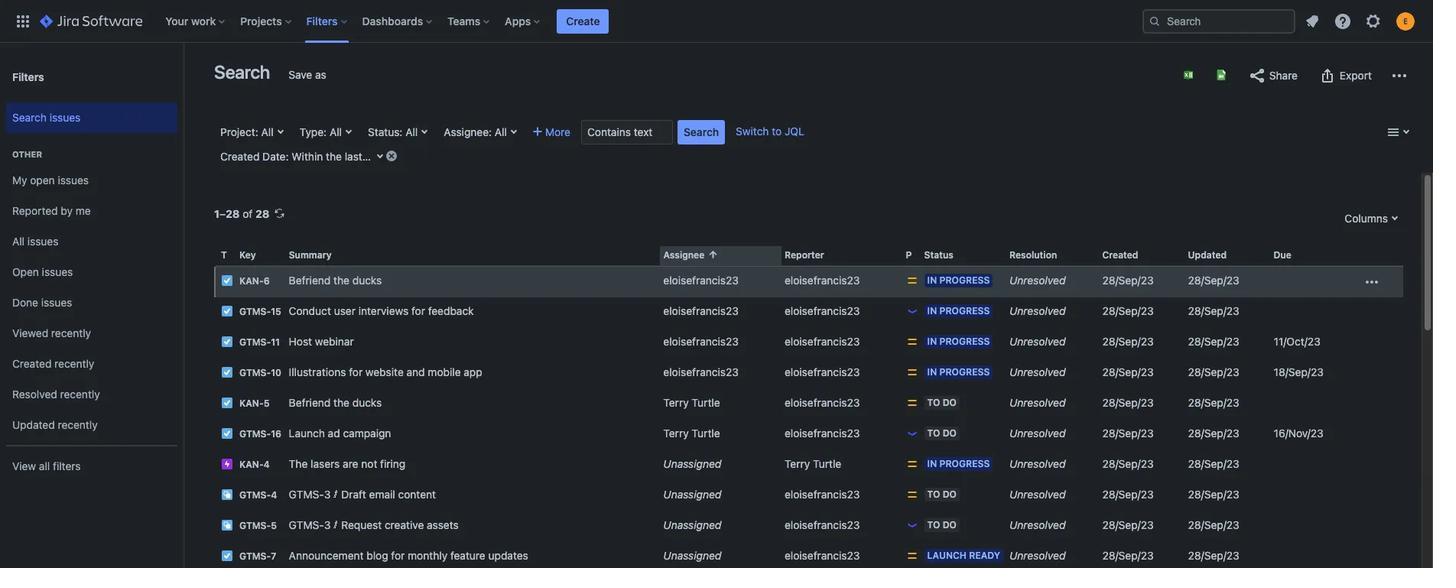 Task type: vqa. For each thing, say whether or not it's contained in the screenshot.
eloisefrancis23's the the
yes



Task type: describe. For each thing, give the bounding box(es) containing it.
the
[[289, 458, 308, 471]]

email
[[369, 488, 395, 501]]

t
[[221, 249, 227, 261]]

gtms-3 for draft
[[289, 488, 331, 501]]

lasers
[[311, 458, 340, 471]]

reported
[[12, 204, 58, 217]]

last
[[345, 150, 363, 163]]

columns
[[1345, 212, 1389, 225]]

other
[[12, 149, 42, 159]]

switch
[[736, 125, 769, 138]]

1 horizontal spatial search
[[214, 61, 270, 83]]

host webinar link
[[289, 335, 354, 348]]

conduct
[[289, 305, 331, 318]]

webinar
[[315, 335, 354, 348]]

Search issues using keywords text field
[[581, 120, 673, 145]]

app
[[464, 366, 483, 379]]

eloisefrancis23 for gtms-4
[[785, 488, 860, 501]]

1 28 from the left
[[226, 207, 240, 220]]

turtle for launch ad campaign
[[692, 427, 720, 440]]

my open issues link
[[6, 165, 178, 196]]

settings image
[[1365, 12, 1383, 30]]

summary
[[289, 249, 332, 261]]

created for created date: within the last 4 weeks, 2 days
[[220, 150, 260, 163]]

announcement blog for monthly feature updates link
[[289, 549, 529, 562]]

eloisefrancis23 for gtms-10
[[785, 366, 860, 379]]

appswitcher icon image
[[14, 12, 32, 30]]

gtms-15 link
[[239, 306, 281, 318]]

reported by me
[[12, 204, 91, 217]]

eloisefrancis23 link for gtms-11
[[785, 335, 860, 348]]

notifications image
[[1304, 12, 1322, 30]]

terry for launch ad campaign
[[664, 427, 689, 440]]

gtms- down gtms-15 link
[[239, 337, 271, 348]]

2 vertical spatial terry turtle
[[785, 458, 842, 471]]

–
[[220, 207, 226, 220]]

kan-5 link
[[239, 398, 270, 409]]

sub task image for draft email content
[[221, 489, 233, 501]]

2 in from the top
[[928, 305, 938, 317]]

16
[[271, 429, 282, 440]]

do for kan-5
[[943, 397, 957, 409]]

view all filters
[[12, 460, 81, 473]]

medium image for terry turtle
[[906, 458, 919, 471]]

eloisefrancis23 link for gtms-16
[[785, 427, 860, 440]]

eloisefrancis23 for gtms-5
[[785, 519, 860, 532]]

gtms- down kan-4 link
[[239, 490, 271, 501]]

eloisefrancis23 for kan-6
[[785, 274, 860, 287]]

gtms-4
[[239, 490, 277, 501]]

gtms-5
[[239, 520, 277, 532]]

15
[[271, 306, 281, 318]]

gtms-10 link
[[239, 367, 282, 379]]

eloisefrancis23 for gtms-11
[[785, 335, 860, 348]]

project: all
[[220, 125, 274, 138]]

sub task image for request creative assets
[[221, 520, 233, 532]]

11/oct/23
[[1274, 335, 1321, 348]]

content
[[398, 488, 436, 501]]

1 vertical spatial launch
[[928, 550, 967, 562]]

issues for all issues
[[27, 235, 58, 248]]

11
[[271, 337, 280, 348]]

gtms-3 for request
[[289, 519, 331, 532]]

gtms-3 link for draft
[[289, 488, 339, 501]]

medium image for gtms-4
[[906, 489, 919, 501]]

filters button
[[302, 9, 353, 33]]

unassigned for kan-4
[[664, 458, 722, 471]]

2 in progress from the top
[[928, 305, 990, 317]]

1
[[214, 207, 220, 220]]

are
[[343, 458, 358, 471]]

resolved
[[12, 388, 57, 401]]

progress for the lasers are not firing
[[940, 458, 990, 470]]

projects
[[240, 14, 282, 27]]

updated recently
[[12, 418, 98, 431]]

firing
[[380, 458, 406, 471]]

created recently link
[[6, 349, 178, 380]]

2 do from the top
[[943, 428, 957, 439]]

issues for search issues
[[50, 111, 81, 124]]

gtms- inside gtms-16 launch ad campaign
[[239, 429, 271, 440]]

blog
[[367, 549, 388, 562]]

ad
[[328, 427, 340, 440]]

gtms- down the
[[289, 488, 324, 501]]

terry for befriend the ducks
[[664, 396, 689, 409]]

eloisefrancis23 link for gtms-10
[[785, 366, 860, 379]]

task image for illustrations for website and mobile app
[[221, 367, 233, 379]]

export
[[1340, 69, 1373, 82]]

other group
[[6, 133, 178, 445]]

eloisefrancis23 for gtms-7
[[785, 549, 860, 562]]

launch ready
[[928, 550, 1001, 562]]

gtms- up "gtms-7"
[[239, 520, 271, 532]]

gtms-3 link for request
[[289, 519, 339, 532]]

5 for kan-
[[264, 398, 270, 409]]

updated for updated
[[1189, 249, 1227, 261]]

draft
[[341, 488, 366, 501]]

gtms-11
[[239, 337, 280, 348]]

gtms- inside gtms-10 illustrations for website and mobile app
[[239, 367, 271, 379]]

weeks,
[[375, 150, 409, 163]]

view
[[12, 460, 36, 473]]

days
[[421, 150, 444, 163]]

to do for kan-5
[[928, 397, 957, 409]]

gtms-11 link
[[239, 337, 280, 348]]

teams
[[448, 14, 481, 27]]

terry turtle link for launch ad campaign
[[664, 427, 720, 440]]

type: all
[[300, 125, 342, 138]]

assets
[[427, 519, 459, 532]]

unresolved for gtms-5
[[1010, 519, 1066, 532]]

all for project: all
[[261, 125, 274, 138]]

to for kan-5
[[928, 397, 941, 409]]

search issues link
[[6, 103, 178, 133]]

unassigned for gtms-4
[[664, 488, 722, 501]]

ducks for eloisefrancis23
[[353, 274, 382, 287]]

medium image for gtms-7
[[906, 550, 919, 562]]

2 unresolved from the top
[[1010, 305, 1066, 318]]

banner containing your work
[[0, 0, 1434, 43]]

done issues
[[12, 296, 72, 309]]

within
[[292, 150, 323, 163]]

search image
[[1149, 15, 1161, 27]]

turtle for befriend the ducks
[[692, 396, 720, 409]]

2 to do from the top
[[928, 428, 957, 439]]

search for search issues
[[12, 111, 47, 124]]

medium image for kan-5
[[906, 397, 919, 409]]

2 28 from the left
[[256, 207, 270, 220]]

save as button
[[281, 63, 334, 87]]

ready
[[970, 550, 1001, 562]]

your profile and settings image
[[1397, 12, 1416, 30]]

7
[[271, 551, 276, 562]]

kan-6 link
[[239, 276, 270, 287]]

6 unresolved from the top
[[1010, 427, 1066, 440]]

created date: within the last 4 weeks, 2 days
[[220, 150, 444, 163]]

in for the lasers are not firing
[[928, 458, 938, 470]]

dashboards button
[[358, 9, 439, 33]]

2 vertical spatial turtle
[[813, 458, 842, 471]]

share
[[1270, 69, 1298, 82]]

4 progress from the top
[[940, 367, 990, 378]]

2
[[412, 150, 418, 163]]

sidebar navigation image
[[167, 61, 200, 92]]

search issues group
[[6, 98, 178, 138]]

Search field
[[1143, 9, 1296, 33]]

befriend the ducks for terry turtle
[[289, 396, 382, 409]]

updated recently link
[[6, 410, 178, 441]]

due
[[1274, 249, 1292, 261]]

2 horizontal spatial 4
[[365, 150, 372, 163]]

not
[[361, 458, 378, 471]]

all for type: all
[[330, 125, 342, 138]]

befriend for eloisefrancis23
[[289, 274, 331, 287]]

draft email content link
[[341, 488, 436, 501]]

gtms-4 link
[[239, 490, 277, 501]]

the for eloisefrancis23
[[334, 274, 350, 287]]

all issues
[[12, 235, 58, 248]]

to for gtms-4
[[928, 489, 941, 501]]

low image for gtms-16
[[906, 428, 919, 440]]

1 vertical spatial for
[[349, 366, 363, 379]]

gtms-16 launch ad campaign
[[239, 427, 391, 440]]

remove criteria image
[[386, 150, 398, 162]]

0 horizontal spatial launch
[[289, 427, 325, 440]]

date:
[[263, 150, 289, 163]]

your work
[[165, 14, 216, 27]]

the lasers are not firing link
[[289, 458, 406, 471]]

share link
[[1241, 64, 1306, 88]]

switch to jql
[[736, 125, 805, 138]]

befriend the ducks link for eloisefrancis23
[[289, 274, 382, 287]]

search issues
[[12, 111, 81, 124]]

created recently
[[12, 357, 94, 370]]



Task type: locate. For each thing, give the bounding box(es) containing it.
6
[[264, 276, 270, 287]]

2 vertical spatial 4
[[271, 490, 277, 501]]

unassigned for gtms-5
[[664, 519, 722, 532]]

eloisefrancis23 for gtms-15
[[785, 305, 860, 318]]

created
[[220, 150, 260, 163], [1103, 249, 1139, 261], [12, 357, 52, 370]]

unassigned for gtms-7
[[664, 549, 722, 562]]

low image
[[906, 428, 919, 440], [906, 520, 919, 532]]

for right blog on the left bottom
[[391, 549, 405, 562]]

0 vertical spatial kan-
[[239, 276, 264, 287]]

medium image for eloisefrancis23
[[906, 367, 919, 379]]

medium image for kan-6
[[906, 275, 919, 287]]

3 task image from the top
[[221, 367, 233, 379]]

3
[[324, 488, 331, 501], [324, 519, 331, 532]]

0 horizontal spatial 4
[[264, 459, 270, 471]]

all inside other group
[[12, 235, 25, 248]]

1 vertical spatial befriend the ducks
[[289, 396, 382, 409]]

epic image
[[221, 458, 233, 471]]

gtms-
[[239, 306, 271, 318], [239, 337, 271, 348], [239, 367, 271, 379], [239, 429, 271, 440], [289, 488, 324, 501], [239, 490, 271, 501], [289, 519, 324, 532], [239, 520, 271, 532], [239, 551, 271, 562]]

resolved recently
[[12, 388, 100, 401]]

1 horizontal spatial created
[[220, 150, 260, 163]]

recently inside 'link'
[[54, 357, 94, 370]]

unresolved
[[1010, 274, 1066, 287], [1010, 305, 1066, 318], [1010, 335, 1066, 348], [1010, 366, 1066, 379], [1010, 396, 1066, 409], [1010, 427, 1066, 440], [1010, 458, 1066, 471], [1010, 488, 1066, 501], [1010, 519, 1066, 532], [1010, 549, 1066, 562]]

task image down t
[[221, 275, 233, 287]]

gtms-5 link
[[239, 520, 277, 532]]

terry turtle for launch ad campaign
[[664, 427, 720, 440]]

1 vertical spatial 5
[[271, 520, 277, 532]]

1 progress from the top
[[940, 275, 990, 286]]

0 vertical spatial low image
[[906, 428, 919, 440]]

1 vertical spatial gtms-3
[[289, 519, 331, 532]]

kan- for eloisefrancis23
[[239, 276, 264, 287]]

3 medium image from the top
[[906, 397, 919, 409]]

ducks up gtms-15 conduct user interviews for feedback
[[353, 274, 382, 287]]

4 in progress from the top
[[928, 367, 990, 378]]

5 up gtms-16 link
[[264, 398, 270, 409]]

0 vertical spatial turtle
[[692, 396, 720, 409]]

1 in from the top
[[928, 275, 938, 286]]

befriend the ducks up user
[[289, 274, 382, 287]]

4 medium image from the top
[[906, 489, 919, 501]]

2 horizontal spatial all
[[330, 125, 342, 138]]

eloisefrancis23 for gtms-16
[[785, 427, 860, 440]]

1 horizontal spatial all
[[261, 125, 274, 138]]

launch
[[289, 427, 325, 440], [928, 550, 967, 562]]

1 unresolved from the top
[[1010, 274, 1066, 287]]

website
[[366, 366, 404, 379]]

create
[[566, 14, 600, 27]]

launch left ad
[[289, 427, 325, 440]]

task image left kan-5 "link"
[[221, 397, 233, 409]]

2 progress from the top
[[940, 305, 990, 317]]

2 vertical spatial kan-
[[239, 459, 264, 471]]

in progress for the lasers are not firing
[[928, 458, 990, 470]]

befriend the ducks for eloisefrancis23
[[289, 274, 382, 287]]

updated
[[1189, 249, 1227, 261], [12, 418, 55, 431]]

3 in progress from the top
[[928, 336, 990, 347]]

recently
[[51, 326, 91, 339], [54, 357, 94, 370], [60, 388, 100, 401], [58, 418, 98, 431]]

8 unresolved from the top
[[1010, 488, 1066, 501]]

recently for created recently
[[54, 357, 94, 370]]

2 vertical spatial task image
[[221, 550, 233, 562]]

2 unassigned from the top
[[664, 488, 722, 501]]

0 horizontal spatial updated
[[12, 418, 55, 431]]

task image left gtms-10 link
[[221, 367, 233, 379]]

projects button
[[236, 9, 297, 33]]

kan-6
[[239, 276, 270, 287]]

0 vertical spatial befriend the ducks link
[[289, 274, 382, 287]]

open
[[30, 173, 55, 186]]

4 to from the top
[[928, 520, 941, 531]]

gtms-7
[[239, 551, 276, 562]]

sub task image left gtms-5
[[221, 520, 233, 532]]

5 in from the top
[[928, 458, 938, 470]]

campaign
[[343, 427, 391, 440]]

1 3 from the top
[[324, 488, 331, 501]]

1 vertical spatial medium image
[[906, 458, 919, 471]]

eloisefrancis23 link for gtms-4
[[785, 488, 860, 501]]

1 task image from the top
[[221, 305, 233, 318]]

announcement
[[289, 549, 364, 562]]

filters up as at top
[[307, 14, 338, 27]]

3 progress from the top
[[940, 336, 990, 347]]

1 vertical spatial terry turtle link
[[664, 427, 720, 440]]

1 horizontal spatial 4
[[271, 490, 277, 501]]

to for gtms-5
[[928, 520, 941, 531]]

the left last
[[326, 150, 342, 163]]

issues for done issues
[[41, 296, 72, 309]]

3 kan- from the top
[[239, 459, 264, 471]]

1 to do from the top
[[928, 397, 957, 409]]

4 for eloisefrancis23
[[271, 490, 277, 501]]

2 horizontal spatial search
[[684, 125, 719, 138]]

updates
[[489, 549, 529, 562]]

1 vertical spatial sub task image
[[221, 520, 233, 532]]

1 horizontal spatial 5
[[271, 520, 277, 532]]

5 up 7 at bottom left
[[271, 520, 277, 532]]

recently for updated recently
[[58, 418, 98, 431]]

gtms-3 link up announcement
[[289, 519, 339, 532]]

in progress for host webinar
[[928, 336, 990, 347]]

progress for befriend the ducks
[[940, 275, 990, 286]]

search left switch
[[684, 125, 719, 138]]

filters up search issues
[[12, 70, 44, 83]]

2 vertical spatial terry
[[785, 458, 810, 471]]

terry turtle link for befriend the ducks
[[664, 396, 720, 409]]

1 in progress from the top
[[928, 275, 990, 286]]

1 vertical spatial 3
[[324, 519, 331, 532]]

of
[[243, 207, 253, 220]]

eloisefrancis23 link for gtms-15
[[785, 305, 860, 318]]

1 vertical spatial terry
[[664, 427, 689, 440]]

0 vertical spatial the
[[326, 150, 342, 163]]

3 for request creative assets
[[324, 519, 331, 532]]

3 unresolved from the top
[[1010, 335, 1066, 348]]

gtms- up announcement
[[289, 519, 324, 532]]

task image
[[221, 275, 233, 287], [221, 336, 233, 348], [221, 367, 233, 379], [221, 428, 233, 440]]

in progress
[[928, 275, 990, 286], [928, 305, 990, 317], [928, 336, 990, 347], [928, 367, 990, 378], [928, 458, 990, 470]]

gtms- down gtms-5
[[239, 551, 271, 562]]

search button
[[678, 120, 725, 145]]

type:
[[300, 125, 327, 138]]

2 kan- from the top
[[239, 398, 264, 409]]

ducks for terry turtle
[[353, 396, 382, 409]]

mobile
[[428, 366, 461, 379]]

3 unassigned from the top
[[664, 519, 722, 532]]

view all filters link
[[6, 451, 178, 482]]

2 sub task image from the top
[[221, 520, 233, 532]]

0 vertical spatial ducks
[[353, 274, 382, 287]]

1 vertical spatial 4
[[264, 459, 270, 471]]

help image
[[1334, 12, 1353, 30]]

progress for host webinar
[[940, 336, 990, 347]]

1 horizontal spatial 28
[[256, 207, 270, 220]]

recently down created recently 'link'
[[60, 388, 100, 401]]

gtms-3 down the
[[289, 488, 331, 501]]

eloisefrancis23 link for gtms-5
[[785, 519, 860, 532]]

28 right of
[[256, 207, 270, 220]]

1 vertical spatial befriend
[[289, 396, 331, 409]]

3 task image from the top
[[221, 550, 233, 562]]

9 unresolved from the top
[[1010, 519, 1066, 532]]

2 horizontal spatial created
[[1103, 249, 1139, 261]]

the up launch ad campaign link
[[334, 396, 350, 409]]

unresolved for gtms-4
[[1010, 488, 1066, 501]]

0 vertical spatial for
[[412, 305, 425, 318]]

task image left the gtms-11 link
[[221, 336, 233, 348]]

befriend the ducks link up user
[[289, 274, 382, 287]]

1 horizontal spatial filters
[[307, 14, 338, 27]]

me
[[76, 204, 91, 217]]

work
[[191, 14, 216, 27]]

2 medium image from the top
[[906, 336, 919, 348]]

1 vertical spatial low image
[[906, 520, 919, 532]]

all issues link
[[6, 226, 178, 257]]

updated for updated recently
[[12, 418, 55, 431]]

in
[[928, 275, 938, 286], [928, 305, 938, 317], [928, 336, 938, 347], [928, 367, 938, 378], [928, 458, 938, 470]]

befriend the ducks link for terry turtle
[[289, 396, 382, 409]]

1 unassigned from the top
[[664, 458, 722, 471]]

2 low image from the top
[[906, 520, 919, 532]]

3 to do from the top
[[928, 489, 957, 501]]

0 horizontal spatial created
[[12, 357, 52, 370]]

18/sep/23
[[1274, 366, 1324, 379]]

small image
[[707, 249, 720, 261]]

0 vertical spatial search
[[214, 61, 270, 83]]

1 vertical spatial befriend the ducks link
[[289, 396, 382, 409]]

resolution
[[1010, 249, 1058, 261]]

0 horizontal spatial for
[[349, 366, 363, 379]]

0 vertical spatial created
[[220, 150, 260, 163]]

the lasers are not firing
[[289, 458, 406, 471]]

4 to do from the top
[[928, 520, 957, 531]]

2 vertical spatial created
[[12, 357, 52, 370]]

the for terry turtle
[[334, 396, 350, 409]]

filters
[[307, 14, 338, 27], [12, 70, 44, 83]]

updated down resolved
[[12, 418, 55, 431]]

primary element
[[9, 0, 1143, 42]]

1 do from the top
[[943, 397, 957, 409]]

5 in progress from the top
[[928, 458, 990, 470]]

4 for terry turtle
[[264, 459, 270, 471]]

to do for gtms-4
[[928, 489, 957, 501]]

0 vertical spatial sub task image
[[221, 489, 233, 501]]

0 vertical spatial 3
[[324, 488, 331, 501]]

3 left draft
[[324, 488, 331, 501]]

0 vertical spatial terry turtle link
[[664, 396, 720, 409]]

2 3 from the top
[[324, 519, 331, 532]]

3 do from the top
[[943, 489, 957, 501]]

medium image for gtms-11
[[906, 336, 919, 348]]

gtms- up kan-4
[[239, 429, 271, 440]]

1 medium image from the top
[[906, 367, 919, 379]]

dashboards
[[362, 14, 423, 27]]

open issues link
[[6, 257, 178, 288]]

1 befriend the ducks link from the top
[[289, 274, 382, 287]]

draft email content
[[341, 488, 436, 501]]

2 vertical spatial for
[[391, 549, 405, 562]]

2 vertical spatial the
[[334, 396, 350, 409]]

1 ducks from the top
[[353, 274, 382, 287]]

medium image
[[906, 367, 919, 379], [906, 458, 919, 471]]

ducks
[[353, 274, 382, 287], [353, 396, 382, 409]]

5 progress from the top
[[940, 458, 990, 470]]

apps button
[[501, 9, 547, 33]]

recently up created recently
[[51, 326, 91, 339]]

illustrations for website and mobile app link
[[289, 366, 483, 379]]

filters inside dropdown button
[[307, 14, 338, 27]]

search down projects
[[214, 61, 270, 83]]

befriend the ducks up ad
[[289, 396, 382, 409]]

search inside 'link'
[[12, 111, 47, 124]]

task image for announcement blog for monthly feature updates
[[221, 550, 233, 562]]

4 in from the top
[[928, 367, 938, 378]]

progress
[[940, 275, 990, 286], [940, 305, 990, 317], [940, 336, 990, 347], [940, 367, 990, 378], [940, 458, 990, 470]]

issues for open issues
[[42, 265, 73, 278]]

in for befriend the ducks
[[928, 275, 938, 286]]

3 up announcement
[[324, 519, 331, 532]]

filters
[[53, 460, 81, 473]]

1 gtms-3 link from the top
[[289, 488, 339, 501]]

your work button
[[161, 9, 231, 33]]

recently for viewed recently
[[51, 326, 91, 339]]

1 low image from the top
[[906, 428, 919, 440]]

0 horizontal spatial all
[[12, 235, 25, 248]]

task image up epic image
[[221, 428, 233, 440]]

10 unresolved from the top
[[1010, 549, 1066, 562]]

open in microsoft excel image
[[1183, 69, 1195, 81]]

task image for host webinar
[[221, 336, 233, 348]]

unresolved for gtms-11
[[1010, 335, 1066, 348]]

do for gtms-5
[[943, 520, 957, 531]]

by
[[61, 204, 73, 217]]

task image left gtms-15 link
[[221, 305, 233, 318]]

unassigned
[[664, 458, 722, 471], [664, 488, 722, 501], [664, 519, 722, 532], [664, 549, 722, 562]]

1 horizontal spatial updated
[[1189, 249, 1227, 261]]

2 medium image from the top
[[906, 458, 919, 471]]

to do for gtms-5
[[928, 520, 957, 531]]

medium image
[[906, 275, 919, 287], [906, 336, 919, 348], [906, 397, 919, 409], [906, 489, 919, 501], [906, 550, 919, 562]]

sub task image
[[221, 489, 233, 501], [221, 520, 233, 532]]

kan- for terry turtle
[[239, 398, 264, 409]]

created inside 'link'
[[12, 357, 52, 370]]

0 horizontal spatial 5
[[264, 398, 270, 409]]

kan- right epic image
[[239, 459, 264, 471]]

1 kan- from the top
[[239, 276, 264, 287]]

issues
[[50, 111, 81, 124], [58, 173, 89, 186], [27, 235, 58, 248], [42, 265, 73, 278], [41, 296, 72, 309]]

0 vertical spatial gtms-3 link
[[289, 488, 339, 501]]

1 horizontal spatial launch
[[928, 550, 967, 562]]

4 unresolved from the top
[[1010, 366, 1066, 379]]

28 left of
[[226, 207, 240, 220]]

all up open
[[12, 235, 25, 248]]

0 vertical spatial launch
[[289, 427, 325, 440]]

2 horizontal spatial for
[[412, 305, 425, 318]]

gtms- inside gtms-15 conduct user interviews for feedback
[[239, 306, 271, 318]]

eloisefrancis23 for kan-5
[[785, 396, 860, 409]]

jira software image
[[40, 12, 143, 30], [40, 12, 143, 30]]

columns button
[[1338, 207, 1404, 231]]

5 unresolved from the top
[[1010, 396, 1066, 409]]

unresolved for kan-6
[[1010, 274, 1066, 287]]

task image for conduct user interviews for feedback
[[221, 305, 233, 318]]

5 for gtms-
[[271, 520, 277, 532]]

1 to from the top
[[928, 397, 941, 409]]

open
[[12, 265, 39, 278]]

2 task image from the top
[[221, 336, 233, 348]]

kan- down gtms-10 link
[[239, 398, 264, 409]]

all
[[261, 125, 274, 138], [330, 125, 342, 138], [12, 235, 25, 248]]

1 vertical spatial task image
[[221, 397, 233, 409]]

0 vertical spatial befriend
[[289, 274, 331, 287]]

0 vertical spatial task image
[[221, 305, 233, 318]]

unresolved for kan-4
[[1010, 458, 1066, 471]]

1 gtms-3 from the top
[[289, 488, 331, 501]]

for
[[412, 305, 425, 318], [349, 366, 363, 379], [391, 549, 405, 562]]

0 vertical spatial updated
[[1189, 249, 1227, 261]]

unresolved for gtms-7
[[1010, 549, 1066, 562]]

recently for resolved recently
[[60, 388, 100, 401]]

search for "search" button
[[684, 125, 719, 138]]

created for created
[[1103, 249, 1139, 261]]

gtms-3 link down the lasers on the bottom of page
[[289, 488, 339, 501]]

request
[[341, 519, 382, 532]]

0 horizontal spatial search
[[12, 111, 47, 124]]

task image for befriend the ducks
[[221, 397, 233, 409]]

key
[[239, 249, 256, 261]]

0 horizontal spatial 28
[[226, 207, 240, 220]]

1 medium image from the top
[[906, 275, 919, 287]]

all right 'type:'
[[330, 125, 342, 138]]

5
[[264, 398, 270, 409], [271, 520, 277, 532]]

0 vertical spatial medium image
[[906, 367, 919, 379]]

task image left gtms-7 link
[[221, 550, 233, 562]]

ducks up campaign
[[353, 396, 382, 409]]

4 right last
[[365, 150, 372, 163]]

1 vertical spatial terry turtle
[[664, 427, 720, 440]]

open in google sheets image
[[1216, 69, 1228, 81]]

gtms-15 conduct user interviews for feedback
[[239, 305, 474, 318]]

low image for gtms-5
[[906, 520, 919, 532]]

2 gtms-3 from the top
[[289, 519, 331, 532]]

recently down viewed recently link
[[54, 357, 94, 370]]

0 vertical spatial befriend the ducks
[[289, 274, 382, 287]]

gtms-3 up announcement
[[289, 519, 331, 532]]

kan-5
[[239, 398, 270, 409]]

task image for befriend the ducks
[[221, 275, 233, 287]]

1 vertical spatial gtms-3 link
[[289, 519, 339, 532]]

1 task image from the top
[[221, 275, 233, 287]]

befriend down summary
[[289, 274, 331, 287]]

1 vertical spatial created
[[1103, 249, 1139, 261]]

user
[[334, 305, 356, 318]]

2 task image from the top
[[221, 397, 233, 409]]

monthly
[[408, 549, 448, 562]]

issues inside 'link'
[[50, 111, 81, 124]]

eloisefrancis23 link for kan-6
[[785, 274, 860, 287]]

sub task image down epic image
[[221, 489, 233, 501]]

conduct user interviews for feedback link
[[289, 305, 474, 318]]

feature
[[451, 549, 486, 562]]

befriend up gtms-16 launch ad campaign
[[289, 396, 331, 409]]

your
[[165, 14, 188, 27]]

4 do from the top
[[943, 520, 957, 531]]

1 vertical spatial kan-
[[239, 398, 264, 409]]

5 medium image from the top
[[906, 550, 919, 562]]

1 horizontal spatial for
[[391, 549, 405, 562]]

1 befriend from the top
[[289, 274, 331, 287]]

kan-
[[239, 276, 264, 287], [239, 398, 264, 409], [239, 459, 264, 471]]

done
[[12, 296, 38, 309]]

for left feedback
[[412, 305, 425, 318]]

2 befriend from the top
[[289, 396, 331, 409]]

low image
[[906, 305, 919, 318]]

recently down the "resolved recently" link
[[58, 418, 98, 431]]

0 vertical spatial gtms-3
[[289, 488, 331, 501]]

updated inside other group
[[12, 418, 55, 431]]

save as
[[289, 68, 327, 81]]

done issues link
[[6, 288, 178, 318]]

2 to from the top
[[928, 428, 941, 439]]

unresolved for kan-5
[[1010, 396, 1066, 409]]

banner
[[0, 0, 1434, 43]]

gtms-7 link
[[239, 551, 276, 562]]

3 to from the top
[[928, 489, 941, 501]]

resolved recently link
[[6, 380, 178, 410]]

jql
[[785, 125, 805, 138]]

0 vertical spatial filters
[[307, 14, 338, 27]]

befriend the ducks link
[[289, 274, 382, 287], [289, 396, 382, 409]]

0 horizontal spatial filters
[[12, 70, 44, 83]]

all up date:
[[261, 125, 274, 138]]

1 vertical spatial ducks
[[353, 396, 382, 409]]

1 vertical spatial turtle
[[692, 427, 720, 440]]

task image for launch ad campaign
[[221, 428, 233, 440]]

issues inside 'link'
[[58, 173, 89, 186]]

befriend for terry turtle
[[289, 396, 331, 409]]

for left 'website'
[[349, 366, 363, 379]]

task image
[[221, 305, 233, 318], [221, 397, 233, 409], [221, 550, 233, 562]]

7 unresolved from the top
[[1010, 458, 1066, 471]]

0 vertical spatial terry
[[664, 396, 689, 409]]

eloisefrancis23 link for gtms-7
[[785, 549, 860, 562]]

1 befriend the ducks from the top
[[289, 274, 382, 287]]

4 task image from the top
[[221, 428, 233, 440]]

1 vertical spatial the
[[334, 274, 350, 287]]

1 vertical spatial search
[[12, 111, 47, 124]]

feedback
[[428, 305, 474, 318]]

search inside button
[[684, 125, 719, 138]]

2 befriend the ducks link from the top
[[289, 396, 382, 409]]

eloisefrancis23 link for kan-5
[[785, 396, 860, 409]]

do for gtms-4
[[943, 489, 957, 501]]

updated left due
[[1189, 249, 1227, 261]]

viewed recently
[[12, 326, 91, 339]]

launch left ready
[[928, 550, 967, 562]]

2 ducks from the top
[[353, 396, 382, 409]]

my open issues
[[12, 173, 89, 186]]

2 befriend the ducks from the top
[[289, 396, 382, 409]]

4 unassigned from the top
[[664, 549, 722, 562]]

4 up gtms-5 link
[[271, 490, 277, 501]]

terry
[[664, 396, 689, 409], [664, 427, 689, 440], [785, 458, 810, 471]]

search up other
[[12, 111, 47, 124]]

3 in from the top
[[928, 336, 938, 347]]

1 vertical spatial filters
[[12, 70, 44, 83]]

the up user
[[334, 274, 350, 287]]

terry turtle for befriend the ducks
[[664, 396, 720, 409]]

kan- down key
[[239, 276, 264, 287]]

2 vertical spatial search
[[684, 125, 719, 138]]

open issues
[[12, 265, 73, 278]]

2 gtms-3 link from the top
[[289, 519, 339, 532]]

1 vertical spatial updated
[[12, 418, 55, 431]]

in for host webinar
[[928, 336, 938, 347]]

4 down gtms-16 link
[[264, 459, 270, 471]]

created for created recently
[[12, 357, 52, 370]]

0 vertical spatial terry turtle
[[664, 396, 720, 409]]

3 for draft email content
[[324, 488, 331, 501]]

p
[[906, 249, 912, 261]]

2 vertical spatial terry turtle link
[[785, 458, 842, 471]]

0 vertical spatial 5
[[264, 398, 270, 409]]

in progress for befriend the ducks
[[928, 275, 990, 286]]

export button
[[1311, 64, 1380, 88]]

0 vertical spatial 4
[[365, 150, 372, 163]]

interviews
[[359, 305, 409, 318]]

gtms- up kan-5
[[239, 367, 271, 379]]

do
[[943, 397, 957, 409], [943, 428, 957, 439], [943, 489, 957, 501], [943, 520, 957, 531]]

befriend the ducks link up ad
[[289, 396, 382, 409]]

1 sub task image from the top
[[221, 489, 233, 501]]

gtms- down the kan-6 link
[[239, 306, 271, 318]]



